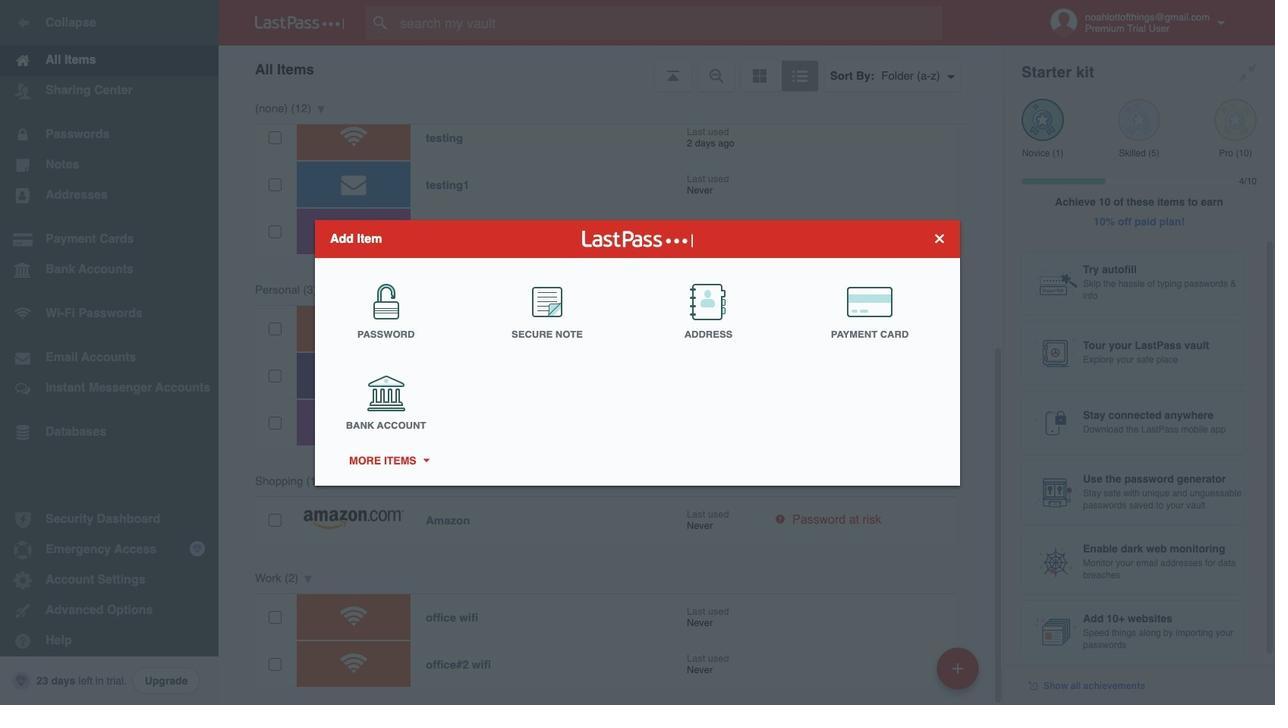 Task type: locate. For each thing, give the bounding box(es) containing it.
lastpass image
[[255, 16, 345, 30]]

main navigation navigation
[[0, 0, 219, 706]]

Search search field
[[366, 6, 973, 39]]

dialog
[[315, 220, 961, 486]]

vault options navigation
[[219, 46, 1004, 91]]



Task type: describe. For each thing, give the bounding box(es) containing it.
caret right image
[[421, 459, 431, 462]]

search my vault text field
[[366, 6, 973, 39]]

new item image
[[953, 663, 964, 674]]

new item navigation
[[932, 643, 989, 706]]



Task type: vqa. For each thing, say whether or not it's contained in the screenshot.
Caret Right image
yes



